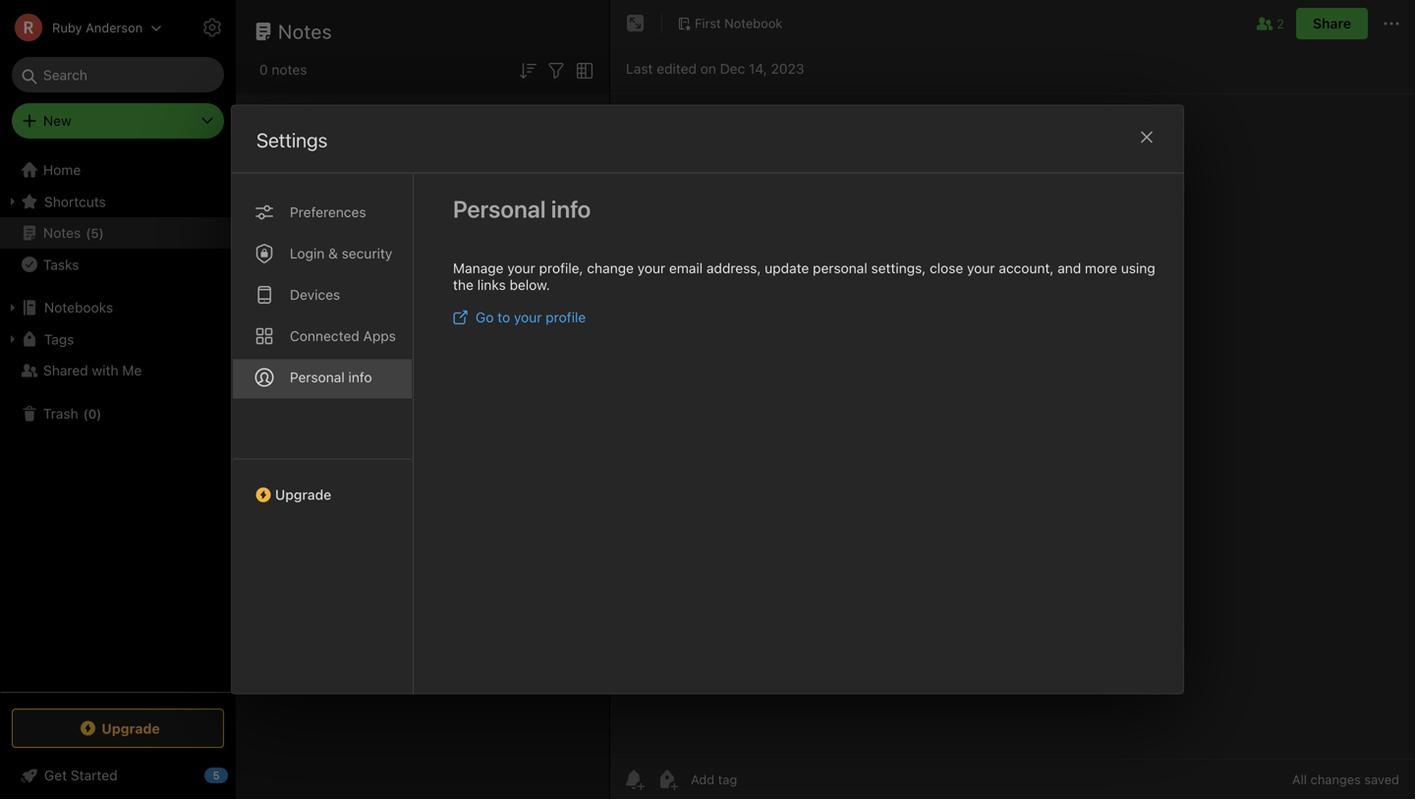 Task type: vqa. For each thing, say whether or not it's contained in the screenshot.
the bottommost Notes
yes



Task type: locate. For each thing, give the bounding box(es) containing it.
&
[[328, 245, 338, 262]]

notes for notes ( 5 )
[[43, 225, 81, 241]]

notes up filters
[[272, 61, 307, 78]]

manage
[[453, 260, 504, 276]]

( right trash
[[83, 406, 88, 421]]

) for trash
[[97, 406, 102, 421]]

0
[[260, 61, 268, 78], [88, 406, 97, 421]]

0 vertical spatial notes
[[272, 61, 307, 78]]

) for notes
[[99, 225, 104, 240]]

0 horizontal spatial notes
[[43, 225, 81, 241]]

0 horizontal spatial upgrade button
[[12, 709, 224, 748]]

( for notes
[[86, 225, 91, 240]]

shared
[[43, 362, 88, 379]]

Note Editor text field
[[611, 94, 1416, 759]]

1 vertical spatial upgrade button
[[12, 709, 224, 748]]

close
[[930, 260, 964, 276]]

1 horizontal spatial using
[[1122, 260, 1156, 276]]

1 vertical spatial upgrade
[[102, 721, 160, 737]]

trash ( 0 )
[[43, 406, 102, 422]]

notebook
[[725, 16, 783, 31]]

found
[[438, 550, 485, 571]]

login
[[290, 245, 325, 262]]

0 horizontal spatial notes
[[272, 61, 307, 78]]

2
[[1277, 16, 1285, 31]]

settings up 0 notes
[[248, 20, 299, 35]]

using inside 'manage your profile, change your email address, update personal settings, close your account, and more using the links below.'
[[1122, 260, 1156, 276]]

1 horizontal spatial 0
[[260, 61, 268, 78]]

personal info
[[453, 195, 591, 223], [290, 369, 372, 385]]

0 vertical spatial upgrade
[[275, 487, 332, 503]]

1 vertical spatial notes
[[388, 550, 434, 571]]

all changes saved
[[1293, 772, 1400, 787]]

notebooks link
[[0, 292, 235, 324]]

no
[[361, 550, 384, 571]]

links
[[478, 277, 506, 293]]

0 vertical spatial )
[[99, 225, 104, 240]]

0 vertical spatial (
[[86, 225, 91, 240]]

0 vertical spatial settings
[[248, 20, 299, 35]]

change
[[587, 260, 634, 276]]

1 vertical spatial personal info
[[290, 369, 372, 385]]

0 right trash
[[88, 406, 97, 421]]

notes up 0 notes
[[278, 20, 332, 43]]

1 horizontal spatial upgrade
[[275, 487, 332, 503]]

( down shortcuts on the left top of page
[[86, 225, 91, 240]]

personal info up 'profile,'
[[453, 195, 591, 223]]

)
[[99, 225, 104, 240], [97, 406, 102, 421]]

tags
[[44, 331, 74, 347]]

2023
[[771, 60, 805, 77]]

using right more
[[1122, 260, 1156, 276]]

me
[[122, 362, 142, 379]]

info up 'profile,'
[[551, 195, 591, 223]]

manage your profile, change your email address, update personal settings, close your account, and more using the links below.
[[453, 260, 1156, 293]]

shortcuts
[[44, 193, 106, 210]]

tree
[[0, 154, 236, 691]]

(
[[86, 225, 91, 240], [83, 406, 88, 421]]

info down connected apps at the top left of page
[[349, 369, 372, 385]]

personal info down connected
[[290, 369, 372, 385]]

expand tags image
[[5, 331, 21, 347]]

personal info inside tab list
[[290, 369, 372, 385]]

0 vertical spatial personal
[[453, 195, 546, 223]]

security
[[342, 245, 393, 262]]

close image
[[1136, 125, 1159, 149]]

notes up tasks
[[43, 225, 81, 241]]

1 vertical spatial 0
[[88, 406, 97, 421]]

intense button
[[255, 130, 363, 161]]

1 horizontal spatial personal info
[[453, 195, 591, 223]]

go
[[476, 309, 494, 325]]

1 horizontal spatial upgrade button
[[232, 459, 413, 511]]

your left email
[[638, 260, 666, 276]]

trash
[[43, 406, 78, 422]]

add tag image
[[656, 768, 679, 792]]

0 vertical spatial notes
[[278, 20, 332, 43]]

to
[[498, 309, 511, 325]]

different
[[372, 588, 433, 607]]

0 horizontal spatial info
[[349, 369, 372, 385]]

1 vertical spatial )
[[97, 406, 102, 421]]

saved
[[1365, 772, 1400, 787]]

personal down connected
[[290, 369, 345, 385]]

notes
[[278, 20, 332, 43], [43, 225, 81, 241]]

( inside notes ( 5 )
[[86, 225, 91, 240]]

personal inside tab list
[[290, 369, 345, 385]]

first notebook
[[695, 16, 783, 31]]

more
[[1086, 260, 1118, 276]]

personal
[[813, 260, 868, 276]]

1 vertical spatial (
[[83, 406, 88, 421]]

shared with me link
[[0, 355, 235, 386]]

tasks button
[[0, 249, 235, 280]]

upgrade
[[275, 487, 332, 503], [102, 721, 160, 737]]

0 vertical spatial 0
[[260, 61, 268, 78]]

using
[[1122, 260, 1156, 276], [317, 588, 356, 607]]

last edited on dec 14, 2023
[[626, 60, 805, 77]]

0 horizontal spatial 0
[[88, 406, 97, 421]]

using left a
[[317, 588, 356, 607]]

info
[[551, 195, 591, 223], [349, 369, 372, 385]]

0 down settings tooltip on the top of the page
[[260, 61, 268, 78]]

1 vertical spatial info
[[349, 369, 372, 385]]

tab list
[[232, 174, 414, 694]]

0 vertical spatial info
[[551, 195, 591, 223]]

upgrade button inside tab list
[[232, 459, 413, 511]]

tags button
[[0, 324, 235, 355]]

None search field
[[26, 57, 210, 92]]

connected
[[290, 328, 360, 344]]

notes ( 5 )
[[43, 225, 104, 241]]

edited
[[657, 60, 697, 77]]

notes for notes
[[278, 20, 332, 43]]

) down shortcuts button
[[99, 225, 104, 240]]

settings
[[248, 20, 299, 35], [257, 128, 328, 151]]

account,
[[999, 260, 1055, 276]]

personal up 'manage'
[[453, 195, 546, 223]]

notes up different
[[388, 550, 434, 571]]

) inside the trash ( 0 )
[[97, 406, 102, 421]]

1 vertical spatial notes
[[43, 225, 81, 241]]

0 vertical spatial using
[[1122, 260, 1156, 276]]

settings tooltip
[[218, 8, 314, 47]]

1 horizontal spatial personal
[[453, 195, 546, 223]]

first notebook button
[[671, 10, 790, 37]]

personal
[[453, 195, 546, 223], [290, 369, 345, 385]]

connected apps
[[290, 328, 396, 344]]

upgrade button
[[232, 459, 413, 511], [12, 709, 224, 748]]

go to your profile button
[[453, 309, 586, 325]]

notebooks
[[44, 299, 113, 316]]

0 horizontal spatial personal info
[[290, 369, 372, 385]]

0 horizontal spatial using
[[317, 588, 356, 607]]

home link
[[0, 154, 236, 186]]

0 horizontal spatial upgrade
[[102, 721, 160, 737]]

first
[[695, 16, 721, 31]]

( inside the trash ( 0 )
[[83, 406, 88, 421]]

1 vertical spatial personal
[[290, 369, 345, 385]]

1 horizontal spatial notes
[[388, 550, 434, 571]]

clear
[[565, 105, 594, 119]]

) inside notes ( 5 )
[[99, 225, 104, 240]]

1 vertical spatial settings
[[257, 128, 328, 151]]

notes
[[272, 61, 307, 78], [388, 550, 434, 571]]

home
[[43, 162, 81, 178]]

your
[[508, 260, 536, 276], [638, 260, 666, 276], [968, 260, 996, 276], [514, 309, 542, 325]]

filter.
[[520, 588, 555, 607]]

1 horizontal spatial notes
[[278, 20, 332, 43]]

) right trash
[[97, 406, 102, 421]]

0 vertical spatial upgrade button
[[232, 459, 413, 511]]

expand note image
[[624, 12, 648, 35]]

0 inside the trash ( 0 )
[[88, 406, 97, 421]]

0 horizontal spatial personal
[[290, 369, 345, 385]]

clear button
[[565, 105, 594, 119]]

share
[[1314, 15, 1352, 31]]

settings down filters
[[257, 128, 328, 151]]



Task type: describe. For each thing, give the bounding box(es) containing it.
notes for no
[[388, 550, 434, 571]]

the
[[453, 277, 474, 293]]

notes for 0
[[272, 61, 307, 78]]

new
[[43, 113, 72, 129]]

0 vertical spatial personal info
[[453, 195, 591, 223]]

intense
[[284, 137, 330, 153]]

tab list containing preferences
[[232, 174, 414, 694]]

changes
[[1311, 772, 1362, 787]]

a
[[360, 588, 368, 607]]

no notes found
[[361, 550, 485, 571]]

go to your profile
[[476, 309, 586, 325]]

profile
[[546, 309, 586, 325]]

1 horizontal spatial info
[[551, 195, 591, 223]]

5
[[91, 225, 99, 240]]

try
[[290, 588, 313, 607]]

settings,
[[872, 260, 927, 276]]

info inside tab list
[[349, 369, 372, 385]]

email
[[670, 260, 703, 276]]

your right the to
[[514, 309, 542, 325]]

try using a different keyword or filter.
[[290, 588, 555, 607]]

dec
[[720, 60, 746, 77]]

preferences
[[290, 204, 366, 220]]

expand notebooks image
[[5, 300, 21, 316]]

tree containing home
[[0, 154, 236, 691]]

share button
[[1297, 8, 1369, 39]]

new button
[[12, 103, 224, 139]]

14,
[[749, 60, 768, 77]]

2 button
[[1254, 12, 1285, 35]]

shared with me
[[43, 362, 142, 379]]

your right close on the top right
[[968, 260, 996, 276]]

apps
[[363, 328, 396, 344]]

login & security
[[290, 245, 393, 262]]

note window element
[[611, 0, 1416, 799]]

Search text field
[[26, 57, 210, 92]]

tasks
[[43, 256, 79, 273]]

0 notes
[[260, 61, 307, 78]]

below.
[[510, 277, 550, 293]]

1 vertical spatial using
[[317, 588, 356, 607]]

profile,
[[539, 260, 584, 276]]

with
[[92, 362, 119, 379]]

filters
[[256, 105, 301, 119]]

last
[[626, 60, 653, 77]]

and
[[1058, 260, 1082, 276]]

on
[[701, 60, 717, 77]]

shortcuts button
[[0, 186, 235, 217]]

settings image
[[201, 16, 224, 39]]

your up below.
[[508, 260, 536, 276]]

settings inside settings tooltip
[[248, 20, 299, 35]]

all
[[1293, 772, 1308, 787]]

( for trash
[[83, 406, 88, 421]]

devices
[[290, 287, 340, 303]]

update
[[765, 260, 810, 276]]

keyword
[[437, 588, 497, 607]]

address,
[[707, 260, 762, 276]]

add a reminder image
[[622, 768, 646, 792]]

or
[[501, 588, 515, 607]]



